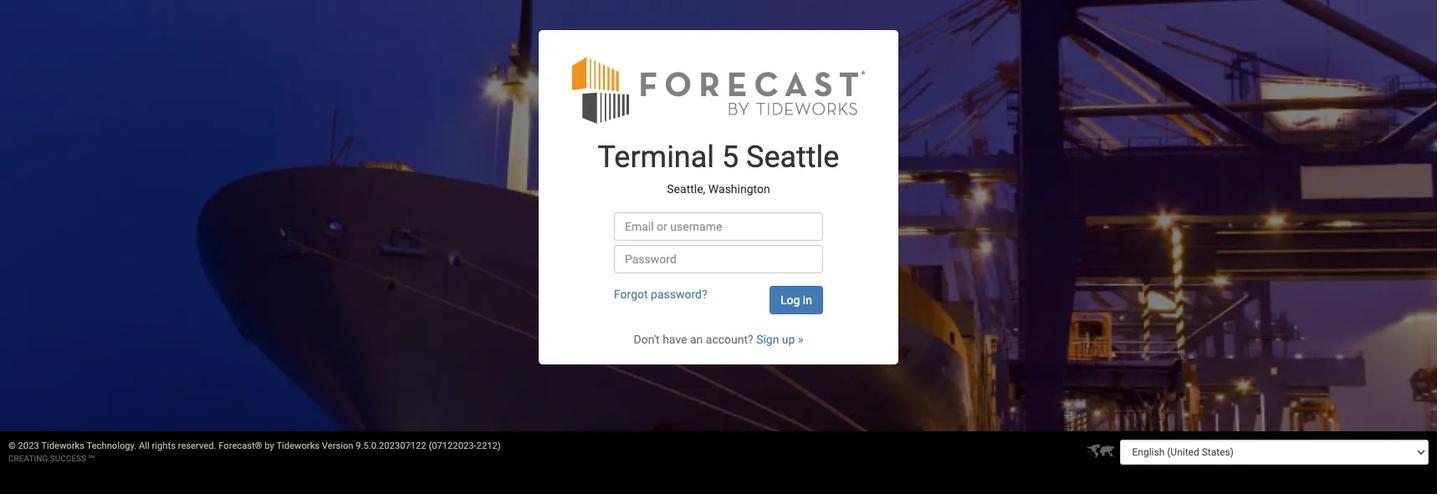 Task type: locate. For each thing, give the bounding box(es) containing it.
don't
[[634, 333, 660, 347]]

have
[[663, 333, 688, 347]]

sign up » link
[[757, 333, 804, 347]]

5
[[722, 140, 739, 175]]

2023
[[18, 441, 39, 452]]

© 2023 tideworks technology. all rights reserved. forecast® by tideworks version 9.5.0.202307122 (07122023-2212) creating success ℠
[[8, 441, 501, 464]]

success
[[50, 454, 86, 464]]

by
[[265, 441, 274, 452]]

1 tideworks from the left
[[41, 441, 85, 452]]

seattle,
[[667, 182, 706, 196]]

password?
[[651, 288, 708, 302]]

1 horizontal spatial tideworks
[[277, 441, 320, 452]]

2 tideworks from the left
[[277, 441, 320, 452]]

technology.
[[87, 441, 137, 452]]

℠
[[88, 454, 95, 464]]

tideworks right the by
[[277, 441, 320, 452]]

forgot
[[614, 288, 648, 302]]

Email or username text field
[[614, 213, 824, 241]]

»
[[798, 333, 804, 347]]

0 horizontal spatial tideworks
[[41, 441, 85, 452]]

9.5.0.202307122
[[356, 441, 427, 452]]

sign
[[757, 333, 780, 347]]

(07122023-
[[429, 441, 477, 452]]

forecast® by tideworks image
[[572, 56, 865, 125]]

tideworks up the success
[[41, 441, 85, 452]]

account?
[[706, 333, 754, 347]]

tideworks
[[41, 441, 85, 452], [277, 441, 320, 452]]



Task type: vqa. For each thing, say whether or not it's contained in the screenshot.
the right 50
no



Task type: describe. For each thing, give the bounding box(es) containing it.
up
[[782, 333, 796, 347]]

washington
[[709, 182, 771, 196]]

an
[[690, 333, 703, 347]]

terminal 5 seattle seattle, washington
[[598, 140, 840, 196]]

seattle
[[747, 140, 840, 175]]

terminal
[[598, 140, 715, 175]]

forgot password? link
[[614, 288, 708, 302]]

forecast®
[[219, 441, 262, 452]]

log
[[781, 294, 800, 307]]

all
[[139, 441, 150, 452]]

forgot password? log in
[[614, 288, 813, 307]]

version
[[322, 441, 354, 452]]

2212)
[[477, 441, 501, 452]]

©
[[8, 441, 16, 452]]

log in button
[[770, 287, 824, 315]]

Password password field
[[614, 246, 824, 274]]

rights
[[152, 441, 176, 452]]

reserved.
[[178, 441, 216, 452]]

in
[[803, 294, 813, 307]]

don't have an account? sign up »
[[634, 333, 804, 347]]

creating
[[8, 454, 48, 464]]



